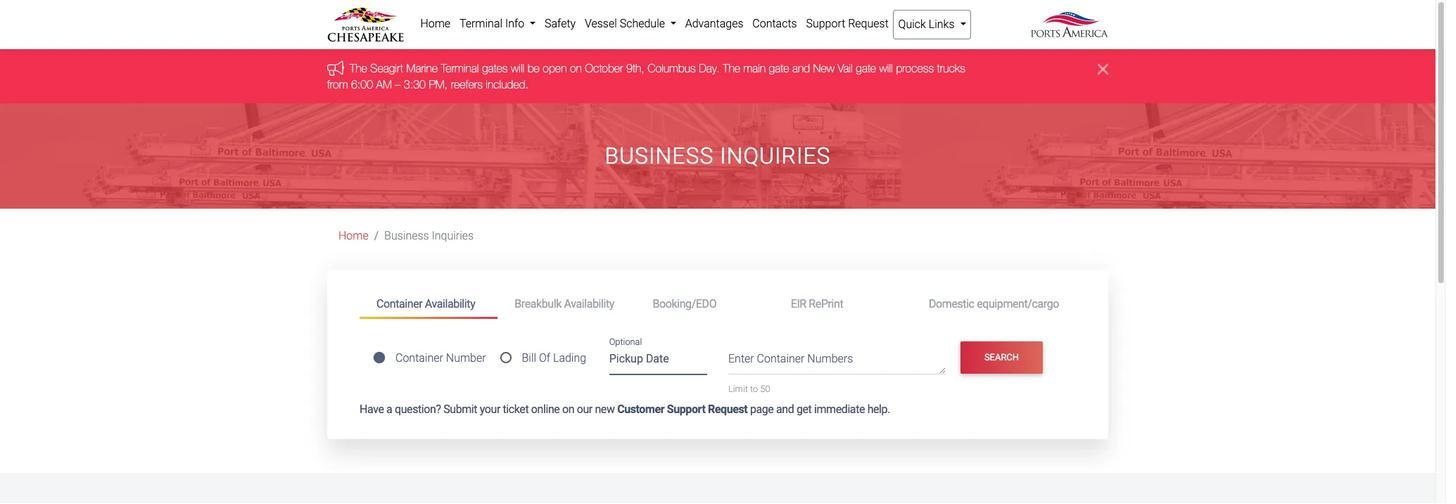 Task type: locate. For each thing, give the bounding box(es) containing it.
open
[[543, 62, 567, 75]]

support request
[[806, 17, 889, 30]]

home
[[420, 17, 450, 30], [339, 230, 369, 243]]

and left get
[[776, 403, 794, 417]]

on
[[570, 62, 582, 75], [562, 403, 574, 417]]

1 horizontal spatial inquiries
[[720, 143, 831, 170]]

ticket
[[503, 403, 529, 417]]

container up 50
[[757, 352, 805, 366]]

eir
[[791, 297, 806, 311]]

advantages link
[[681, 10, 748, 38]]

marine
[[406, 62, 438, 75]]

domestic equipment/cargo link
[[912, 291, 1076, 317]]

6:00
[[351, 78, 373, 91]]

1 vertical spatial request
[[708, 403, 748, 417]]

1 the from the left
[[350, 62, 367, 75]]

support up new
[[806, 17, 845, 30]]

1 horizontal spatial the
[[723, 62, 740, 75]]

0 horizontal spatial home
[[339, 230, 369, 243]]

business
[[605, 143, 714, 170], [384, 230, 429, 243]]

availability for breakbulk availability
[[564, 297, 614, 311]]

availability
[[425, 297, 475, 311], [564, 297, 614, 311]]

request left quick
[[848, 17, 889, 30]]

0 horizontal spatial gate
[[769, 62, 789, 75]]

0 vertical spatial home
[[420, 17, 450, 30]]

1 vertical spatial support
[[667, 403, 705, 417]]

pm,
[[429, 78, 448, 91]]

gate
[[769, 62, 789, 75], [856, 62, 876, 75]]

the
[[350, 62, 367, 75], [723, 62, 740, 75]]

bill of lading
[[522, 352, 586, 365]]

0 horizontal spatial availability
[[425, 297, 475, 311]]

vessel schedule
[[585, 17, 668, 30]]

and left new
[[792, 62, 810, 75]]

1 vertical spatial and
[[776, 403, 794, 417]]

support
[[806, 17, 845, 30], [667, 403, 705, 417]]

on right open
[[570, 62, 582, 75]]

terminal up reefers
[[441, 62, 479, 75]]

business inquiries
[[605, 143, 831, 170], [384, 230, 474, 243]]

request down limit
[[708, 403, 748, 417]]

terminal left info
[[459, 17, 503, 30]]

container up container number
[[377, 297, 422, 311]]

availability right breakbulk
[[564, 297, 614, 311]]

home link
[[416, 10, 455, 38], [339, 230, 369, 243]]

1 horizontal spatial will
[[879, 62, 893, 75]]

gate right the vail at right top
[[856, 62, 876, 75]]

0 vertical spatial inquiries
[[720, 143, 831, 170]]

the seagirt marine terminal gates will be open on october 9th, columbus day. the main gate and new vail gate will process trucks from 6:00 am – 3:30 pm, reefers included.
[[327, 62, 965, 91]]

0 vertical spatial request
[[848, 17, 889, 30]]

0 vertical spatial business inquiries
[[605, 143, 831, 170]]

of
[[539, 352, 550, 365]]

0 horizontal spatial support
[[667, 403, 705, 417]]

support right customer
[[667, 403, 705, 417]]

a
[[386, 403, 392, 417]]

50
[[760, 384, 770, 395]]

safety
[[545, 17, 576, 30]]

gate right "main"
[[769, 62, 789, 75]]

and inside "the seagirt marine terminal gates will be open on october 9th, columbus day. the main gate and new vail gate will process trucks from 6:00 am – 3:30 pm, reefers included."
[[792, 62, 810, 75]]

1 horizontal spatial request
[[848, 17, 889, 30]]

will left "be"
[[511, 62, 524, 75]]

terminal inside "the seagirt marine terminal gates will be open on october 9th, columbus day. the main gate and new vail gate will process trucks from 6:00 am – 3:30 pm, reefers included."
[[441, 62, 479, 75]]

booking/edo
[[653, 297, 717, 311]]

1 availability from the left
[[425, 297, 475, 311]]

columbus
[[648, 62, 696, 75]]

0 vertical spatial and
[[792, 62, 810, 75]]

3:30
[[404, 78, 426, 91]]

included.
[[486, 78, 529, 91]]

number
[[446, 352, 486, 365]]

the right the day.
[[723, 62, 740, 75]]

0 vertical spatial home link
[[416, 10, 455, 38]]

links
[[929, 18, 955, 31]]

am
[[376, 78, 392, 91]]

1 vertical spatial business inquiries
[[384, 230, 474, 243]]

get
[[797, 403, 812, 417]]

and
[[792, 62, 810, 75], [776, 403, 794, 417]]

container availability link
[[360, 291, 498, 319]]

booking/edo link
[[636, 291, 774, 317]]

request
[[848, 17, 889, 30], [708, 403, 748, 417]]

0 vertical spatial support
[[806, 17, 845, 30]]

1 vertical spatial home link
[[339, 230, 369, 243]]

container
[[377, 297, 422, 311], [396, 352, 443, 365], [757, 352, 805, 366]]

will left process
[[879, 62, 893, 75]]

1 vertical spatial home
[[339, 230, 369, 243]]

numbers
[[807, 352, 853, 366]]

support request link
[[802, 10, 893, 38]]

container left the number
[[396, 352, 443, 365]]

1 vertical spatial inquiries
[[432, 230, 474, 243]]

gates
[[482, 62, 508, 75]]

0 vertical spatial business
[[605, 143, 714, 170]]

will
[[511, 62, 524, 75], [879, 62, 893, 75]]

0 vertical spatial terminal
[[459, 17, 503, 30]]

1 vertical spatial on
[[562, 403, 574, 417]]

to
[[750, 384, 758, 395]]

1 vertical spatial business
[[384, 230, 429, 243]]

0 horizontal spatial business
[[384, 230, 429, 243]]

0 horizontal spatial the
[[350, 62, 367, 75]]

process
[[896, 62, 934, 75]]

the seagirt marine terminal gates will be open on october 9th, columbus day. the main gate and new vail gate will process trucks from 6:00 am – 3:30 pm, reefers included. alert
[[0, 50, 1436, 104]]

0 horizontal spatial request
[[708, 403, 748, 417]]

0 horizontal spatial will
[[511, 62, 524, 75]]

1 gate from the left
[[769, 62, 789, 75]]

new
[[813, 62, 835, 75]]

the up 6:00
[[350, 62, 367, 75]]

breakbulk availability link
[[498, 291, 636, 317]]

1 horizontal spatial home link
[[416, 10, 455, 38]]

your
[[480, 403, 500, 417]]

main
[[743, 62, 766, 75]]

1 horizontal spatial gate
[[856, 62, 876, 75]]

inquiries
[[720, 143, 831, 170], [432, 230, 474, 243]]

have a question? submit your ticket online on our new customer support request page and get immediate help.
[[360, 403, 890, 417]]

safety link
[[540, 10, 580, 38]]

info
[[505, 17, 524, 30]]

contacts link
[[748, 10, 802, 38]]

terminal
[[459, 17, 503, 30], [441, 62, 479, 75]]

0 vertical spatial on
[[570, 62, 582, 75]]

2 availability from the left
[[564, 297, 614, 311]]

domestic equipment/cargo
[[929, 297, 1059, 311]]

availability up container number
[[425, 297, 475, 311]]

search button
[[960, 342, 1043, 375]]

Pickup Date text field
[[609, 348, 707, 375]]

on left our
[[562, 403, 574, 417]]

bill
[[522, 352, 536, 365]]

1 vertical spatial terminal
[[441, 62, 479, 75]]

1 horizontal spatial availability
[[564, 297, 614, 311]]

bullhorn image
[[327, 60, 350, 76]]



Task type: vqa. For each thing, say whether or not it's contained in the screenshot.
customer support request link
yes



Task type: describe. For each thing, give the bounding box(es) containing it.
Enter Container Numbers text field
[[728, 351, 946, 375]]

breakbulk availability
[[515, 297, 614, 311]]

customer
[[617, 403, 664, 417]]

vessel
[[585, 17, 617, 30]]

1 horizontal spatial business
[[605, 143, 714, 170]]

eir reprint
[[791, 297, 843, 311]]

request inside support request link
[[848, 17, 889, 30]]

online
[[531, 403, 560, 417]]

new
[[595, 403, 615, 417]]

2 the from the left
[[723, 62, 740, 75]]

container number
[[396, 352, 486, 365]]

lading
[[553, 352, 586, 365]]

–
[[395, 78, 401, 91]]

terminal info link
[[455, 10, 540, 38]]

terminal info
[[459, 17, 527, 30]]

seagirt
[[370, 62, 403, 75]]

customer support request link
[[617, 403, 748, 417]]

vessel schedule link
[[580, 10, 681, 38]]

equipment/cargo
[[977, 297, 1059, 311]]

have
[[360, 403, 384, 417]]

day.
[[699, 62, 720, 75]]

trucks
[[937, 62, 965, 75]]

2 gate from the left
[[856, 62, 876, 75]]

limit
[[728, 384, 748, 395]]

question?
[[395, 403, 441, 417]]

domestic
[[929, 297, 974, 311]]

2 will from the left
[[879, 62, 893, 75]]

quick
[[898, 18, 926, 31]]

help.
[[867, 403, 890, 417]]

contacts
[[753, 17, 797, 30]]

enter
[[728, 352, 754, 366]]

availability for container availability
[[425, 297, 475, 311]]

breakbulk
[[515, 297, 562, 311]]

9th,
[[626, 62, 645, 75]]

enter container numbers
[[728, 352, 853, 366]]

quick links link
[[893, 10, 971, 39]]

0 horizontal spatial inquiries
[[432, 230, 474, 243]]

search
[[984, 353, 1019, 363]]

close image
[[1098, 61, 1108, 78]]

container for container availability
[[377, 297, 422, 311]]

on inside "the seagirt marine terminal gates will be open on october 9th, columbus day. the main gate and new vail gate will process trucks from 6:00 am – 3:30 pm, reefers included."
[[570, 62, 582, 75]]

vail
[[838, 62, 853, 75]]

1 will from the left
[[511, 62, 524, 75]]

page
[[750, 403, 774, 417]]

quick links
[[898, 18, 957, 31]]

0 horizontal spatial home link
[[339, 230, 369, 243]]

container for container number
[[396, 352, 443, 365]]

1 horizontal spatial home
[[420, 17, 450, 30]]

container availability
[[377, 297, 475, 311]]

the seagirt marine terminal gates will be open on october 9th, columbus day. the main gate and new vail gate will process trucks from 6:00 am – 3:30 pm, reefers included. link
[[327, 62, 965, 91]]

immediate
[[814, 403, 865, 417]]

1 horizontal spatial business inquiries
[[605, 143, 831, 170]]

from
[[327, 78, 348, 91]]

eir reprint link
[[774, 291, 912, 317]]

our
[[577, 403, 592, 417]]

october
[[585, 62, 623, 75]]

reprint
[[809, 297, 843, 311]]

reefers
[[451, 78, 483, 91]]

limit to 50
[[728, 384, 770, 395]]

schedule
[[620, 17, 665, 30]]

be
[[528, 62, 540, 75]]

1 horizontal spatial support
[[806, 17, 845, 30]]

submit
[[443, 403, 477, 417]]

0 horizontal spatial business inquiries
[[384, 230, 474, 243]]

advantages
[[685, 17, 744, 30]]



